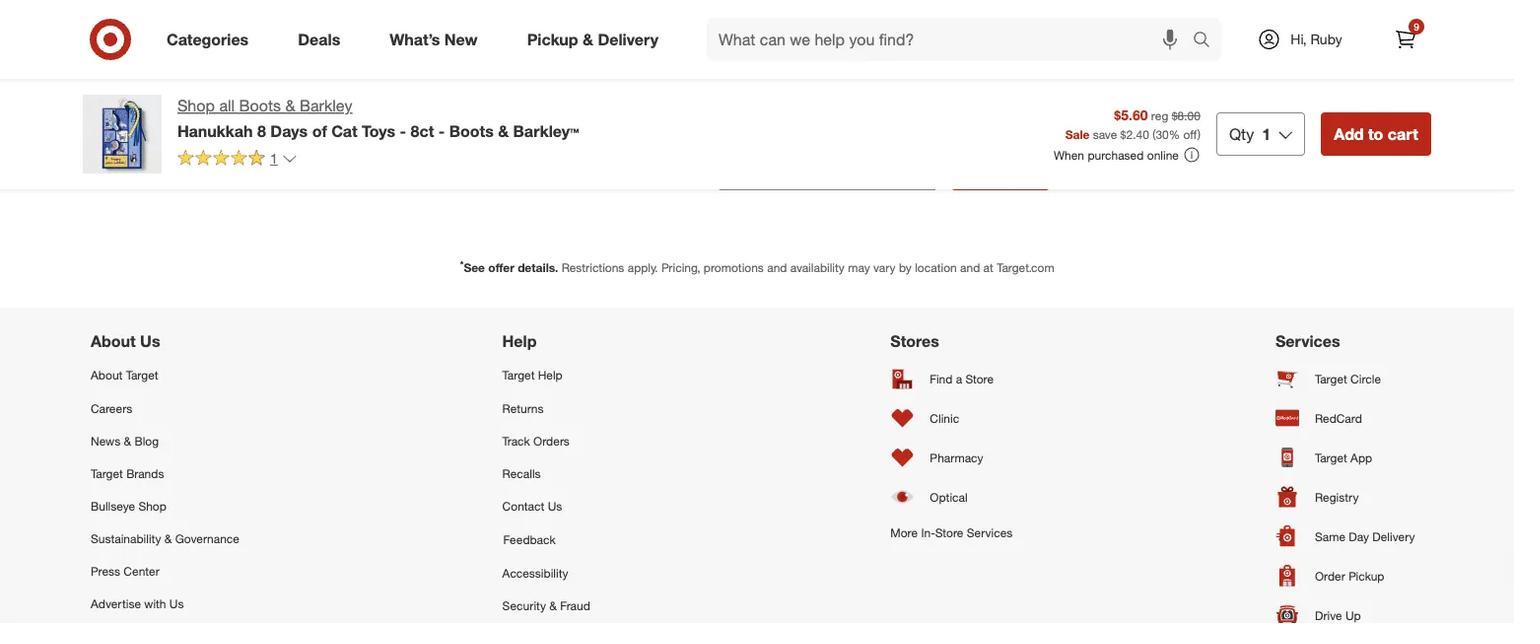 Task type: describe. For each thing, give the bounding box(es) containing it.
see
[[464, 260, 485, 275]]

target brands link
[[91, 457, 239, 490]]

track orders link
[[502, 424, 628, 457]]

center
[[124, 564, 159, 579]]

reg
[[1151, 108, 1169, 123]]

track
[[502, 433, 530, 448]]

order pickup
[[1315, 568, 1385, 583]]

hi,
[[1291, 31, 1307, 48]]

target for target help
[[502, 368, 535, 383]]

target inside about target link
[[126, 368, 158, 383]]

order
[[1315, 568, 1346, 583]]

target app link
[[1276, 438, 1424, 477]]

bullseye shop link
[[91, 490, 239, 522]]

target app
[[1315, 450, 1372, 465]]

$
[[1121, 127, 1126, 141]]

sponsored
[[839, 76, 897, 91]]

shop all boots & barkley hanukkah 8 days of cat toys - 8ct - boots & barkley™
[[177, 96, 579, 140]]

off
[[1184, 127, 1198, 141]]

policy
[[1114, 160, 1151, 177]]

store for a
[[966, 371, 994, 386]]

0 vertical spatial help
[[502, 331, 537, 351]]

to
[[1368, 124, 1384, 143]]

about us
[[91, 331, 160, 351]]

find
[[930, 371, 953, 386]]

registry
[[1315, 490, 1359, 504]]

1 horizontal spatial 1
[[1262, 124, 1271, 143]]

advertise with us
[[91, 597, 184, 611]]

sustainability & governance
[[91, 531, 239, 546]]

& for sustainability & governance
[[164, 531, 172, 546]]

qty
[[1229, 124, 1254, 143]]

stores
[[891, 331, 939, 351]]

drive up link
[[1276, 596, 1424, 624]]

add to cart
[[1334, 124, 1419, 143]]

0 vertical spatial pickup
[[527, 30, 578, 49]]

track orders
[[502, 433, 570, 448]]

save
[[1093, 127, 1117, 141]]

recalls link
[[502, 457, 628, 490]]

about for about target
[[91, 368, 123, 383]]

day
[[1349, 529, 1369, 544]]

1 vertical spatial help
[[538, 368, 563, 383]]

)
[[1198, 127, 1201, 141]]

when
[[1054, 147, 1085, 162]]

add to cart button
[[1321, 112, 1432, 156]]

days
[[270, 121, 308, 140]]

careers
[[91, 401, 132, 415]]

cart
[[1388, 124, 1419, 143]]

image of hanukkah 8 days of cat toys - 8ct - boots & barkley™ image
[[83, 95, 162, 174]]

search
[[1184, 32, 1231, 51]]

add
[[1334, 124, 1364, 143]]

target for target circle
[[1315, 371, 1348, 386]]

security & fraud link
[[502, 590, 628, 622]]

0 vertical spatial boots
[[239, 96, 281, 115]]

barkley
[[300, 96, 352, 115]]

governance
[[175, 531, 239, 546]]

0 horizontal spatial shop
[[138, 499, 166, 513]]

press
[[91, 564, 120, 579]]

what's new
[[390, 30, 478, 49]]

contact us
[[502, 499, 562, 513]]

categories
[[167, 30, 249, 49]]

1 horizontal spatial pickup
[[1349, 568, 1385, 583]]

online
[[1147, 147, 1179, 162]]

circle
[[1351, 371, 1381, 386]]

privacy
[[1066, 160, 1110, 177]]

recalls
[[502, 466, 541, 481]]

target help link
[[502, 359, 628, 392]]

redcard link
[[1276, 398, 1424, 438]]

advertise
[[91, 597, 141, 611]]

news
[[91, 433, 120, 448]]

target for target brands
[[91, 466, 123, 481]]

*
[[460, 258, 464, 270]]

9 link
[[1384, 18, 1428, 61]]

store for in-
[[935, 526, 964, 540]]

may
[[848, 260, 870, 275]]

optical
[[930, 490, 968, 504]]

find a store
[[930, 371, 994, 386]]

returns
[[502, 401, 544, 415]]

& for pickup & delivery
[[583, 30, 593, 49]]

advertisement region
[[601, 0, 897, 75]]

clinic link
[[891, 398, 1013, 438]]

availability
[[790, 260, 845, 275]]

accessibility
[[502, 566, 568, 581]]

1 horizontal spatial services
[[1276, 331, 1340, 351]]

target for target app
[[1315, 450, 1348, 465]]

pickup & delivery link
[[510, 18, 683, 61]]

target circle link
[[1276, 359, 1424, 398]]

contact us link
[[502, 490, 628, 522]]

2.40
[[1126, 127, 1149, 141]]

sustainability & governance link
[[91, 522, 239, 555]]

registry link
[[1276, 477, 1424, 517]]

delivery for same day delivery
[[1373, 529, 1415, 544]]



Task type: vqa. For each thing, say whether or not it's contained in the screenshot.
About to the top
yes



Task type: locate. For each thing, give the bounding box(es) containing it.
1 horizontal spatial boots
[[449, 121, 494, 140]]

promotions
[[704, 260, 764, 275]]

about target link
[[91, 359, 239, 392]]

0 horizontal spatial us
[[140, 331, 160, 351]]

boots up 8
[[239, 96, 281, 115]]

- left the 8ct in the top of the page
[[400, 121, 406, 140]]

about for about us
[[91, 331, 136, 351]]

services up target circle
[[1276, 331, 1340, 351]]

new
[[445, 30, 478, 49]]

& for news & blog
[[124, 433, 131, 448]]

fraud
[[560, 599, 590, 613]]

target brands
[[91, 466, 164, 481]]

order pickup link
[[1276, 556, 1424, 596]]

what's new link
[[373, 18, 502, 61]]

us for contact us
[[548, 499, 562, 513]]

target up returns
[[502, 368, 535, 383]]

2 about from the top
[[91, 368, 123, 383]]

deals
[[298, 30, 340, 49]]

2 vertical spatial us
[[169, 597, 184, 611]]

security
[[502, 599, 546, 613]]

us up about target link
[[140, 331, 160, 351]]

0 horizontal spatial pickup
[[527, 30, 578, 49]]

1 horizontal spatial -
[[438, 121, 445, 140]]

privacy policy link
[[1066, 159, 1151, 178]]

news & blog
[[91, 433, 159, 448]]

about up careers
[[91, 368, 123, 383]]

0 horizontal spatial services
[[967, 526, 1013, 540]]

1 vertical spatial boots
[[449, 121, 494, 140]]

advertise with us link
[[91, 588, 239, 620]]

optical link
[[891, 477, 1013, 517]]

0 horizontal spatial delivery
[[598, 30, 659, 49]]

30
[[1156, 127, 1169, 141]]

feedback
[[503, 532, 556, 547]]

pickup right new
[[527, 30, 578, 49]]

press center link
[[91, 555, 239, 588]]

help up returns link
[[538, 368, 563, 383]]

1 link
[[177, 149, 298, 171]]

1 right qty
[[1262, 124, 1271, 143]]

target down news
[[91, 466, 123, 481]]

1 horizontal spatial us
[[169, 597, 184, 611]]

and
[[767, 260, 787, 275], [960, 260, 980, 275]]

help up target help
[[502, 331, 537, 351]]

1 - from the left
[[400, 121, 406, 140]]

us right with
[[169, 597, 184, 611]]

delivery for pickup & delivery
[[598, 30, 659, 49]]

9
[[1414, 20, 1419, 33]]

about up about target
[[91, 331, 136, 351]]

offer
[[488, 260, 514, 275]]

a
[[956, 371, 962, 386]]

press center
[[91, 564, 159, 579]]

store down optical link
[[935, 526, 964, 540]]

1
[[1262, 124, 1271, 143], [270, 150, 278, 167]]

more
[[891, 526, 918, 540]]

What can we help you find? suggestions appear below search field
[[707, 18, 1198, 61]]

more in-store services link
[[891, 517, 1013, 549]]

0 horizontal spatial and
[[767, 260, 787, 275]]

target down about us
[[126, 368, 158, 383]]

target left circle
[[1315, 371, 1348, 386]]

1 down days
[[270, 150, 278, 167]]

1 vertical spatial us
[[548, 499, 562, 513]]

target inside the target brands link
[[91, 466, 123, 481]]

2 horizontal spatial us
[[548, 499, 562, 513]]

0 horizontal spatial 1
[[270, 150, 278, 167]]

about inside about target link
[[91, 368, 123, 383]]

shop left all
[[177, 96, 215, 115]]

up
[[1346, 608, 1361, 623]]

sustainability
[[91, 531, 161, 546]]

1 horizontal spatial and
[[960, 260, 980, 275]]

target inside target help link
[[502, 368, 535, 383]]

hanukkah
[[177, 121, 253, 140]]

1 vertical spatial delivery
[[1373, 529, 1415, 544]]

0 vertical spatial store
[[966, 371, 994, 386]]

1 vertical spatial pickup
[[1349, 568, 1385, 583]]

1 vertical spatial shop
[[138, 499, 166, 513]]

8
[[257, 121, 266, 140]]

1 horizontal spatial delivery
[[1373, 529, 1415, 544]]

services
[[1276, 331, 1340, 351], [967, 526, 1013, 540]]

more in-store services
[[891, 526, 1013, 540]]

deals link
[[281, 18, 365, 61]]

help
[[502, 331, 537, 351], [538, 368, 563, 383]]

ruby
[[1311, 31, 1342, 48]]

1 horizontal spatial help
[[538, 368, 563, 383]]

$5.60
[[1114, 106, 1148, 123]]

1 vertical spatial store
[[935, 526, 964, 540]]

0 vertical spatial 1
[[1262, 124, 1271, 143]]

target inside target circle link
[[1315, 371, 1348, 386]]

1 horizontal spatial store
[[966, 371, 994, 386]]

2 - from the left
[[438, 121, 445, 140]]

shop
[[177, 96, 215, 115], [138, 499, 166, 513]]

shop down brands
[[138, 499, 166, 513]]

all
[[219, 96, 235, 115]]

pickup right the order
[[1349, 568, 1385, 583]]

toys
[[362, 121, 396, 140]]

bullseye shop
[[91, 499, 166, 513]]

security & fraud
[[502, 599, 590, 613]]

1 vertical spatial about
[[91, 368, 123, 383]]

0 horizontal spatial -
[[400, 121, 406, 140]]

target help
[[502, 368, 563, 383]]

0 vertical spatial us
[[140, 331, 160, 351]]

us for about us
[[140, 331, 160, 351]]

0 horizontal spatial store
[[935, 526, 964, 540]]

2 and from the left
[[960, 260, 980, 275]]

orders
[[533, 433, 570, 448]]

target
[[126, 368, 158, 383], [502, 368, 535, 383], [1315, 371, 1348, 386], [1315, 450, 1348, 465], [91, 466, 123, 481]]

1 horizontal spatial shop
[[177, 96, 215, 115]]

services down optical link
[[967, 526, 1013, 540]]

what's
[[390, 30, 440, 49]]

& for security & fraud
[[549, 599, 557, 613]]

pricing,
[[661, 260, 700, 275]]

1 vertical spatial services
[[967, 526, 1013, 540]]

qty 1
[[1229, 124, 1271, 143]]

of
[[312, 121, 327, 140]]

and left availability at the top right of the page
[[767, 260, 787, 275]]

1 and from the left
[[767, 260, 787, 275]]

careers link
[[91, 392, 239, 424]]

boots right the 8ct in the top of the page
[[449, 121, 494, 140]]

hi, ruby
[[1291, 31, 1342, 48]]

0 vertical spatial shop
[[177, 96, 215, 115]]

8ct
[[411, 121, 434, 140]]

shop inside shop all boots & barkley hanukkah 8 days of cat toys - 8ct - boots & barkley™
[[177, 96, 215, 115]]

with
[[144, 597, 166, 611]]

0 vertical spatial delivery
[[598, 30, 659, 49]]

$5.60 reg $8.00 sale save $ 2.40 ( 30 % off )
[[1065, 106, 1201, 141]]

location
[[915, 260, 957, 275]]

0 horizontal spatial boots
[[239, 96, 281, 115]]

app
[[1351, 450, 1372, 465]]

None text field
[[719, 147, 935, 190]]

accessibility link
[[502, 557, 628, 590]]

brands
[[126, 466, 164, 481]]

target left app on the bottom right
[[1315, 450, 1348, 465]]

delivery
[[598, 30, 659, 49], [1373, 529, 1415, 544]]

1 vertical spatial 1
[[270, 150, 278, 167]]

contact
[[502, 499, 545, 513]]

0 horizontal spatial help
[[502, 331, 537, 351]]

clinic
[[930, 411, 959, 425]]

sale
[[1065, 127, 1090, 141]]

1 inside 1 link
[[270, 150, 278, 167]]

store right "a" on the bottom of page
[[966, 371, 994, 386]]

us right 'contact'
[[548, 499, 562, 513]]

categories link
[[150, 18, 273, 61]]

barkley™
[[513, 121, 579, 140]]

at
[[984, 260, 994, 275]]

feedback button
[[502, 522, 628, 557]]

target inside target app 'link'
[[1315, 450, 1348, 465]]

search button
[[1184, 18, 1231, 65]]

and left at
[[960, 260, 980, 275]]

about target
[[91, 368, 158, 383]]

in-
[[921, 526, 935, 540]]

cat
[[331, 121, 358, 140]]

target circle
[[1315, 371, 1381, 386]]

- right the 8ct in the top of the page
[[438, 121, 445, 140]]

%
[[1169, 127, 1180, 141]]

same day delivery
[[1315, 529, 1415, 544]]

* see offer details. restrictions apply. pricing, promotions and availability may vary by location and at target.com
[[460, 258, 1055, 275]]

1 about from the top
[[91, 331, 136, 351]]

0 vertical spatial about
[[91, 331, 136, 351]]

0 vertical spatial services
[[1276, 331, 1340, 351]]

apply.
[[628, 260, 658, 275]]

drive
[[1315, 608, 1342, 623]]

returns link
[[502, 392, 628, 424]]



